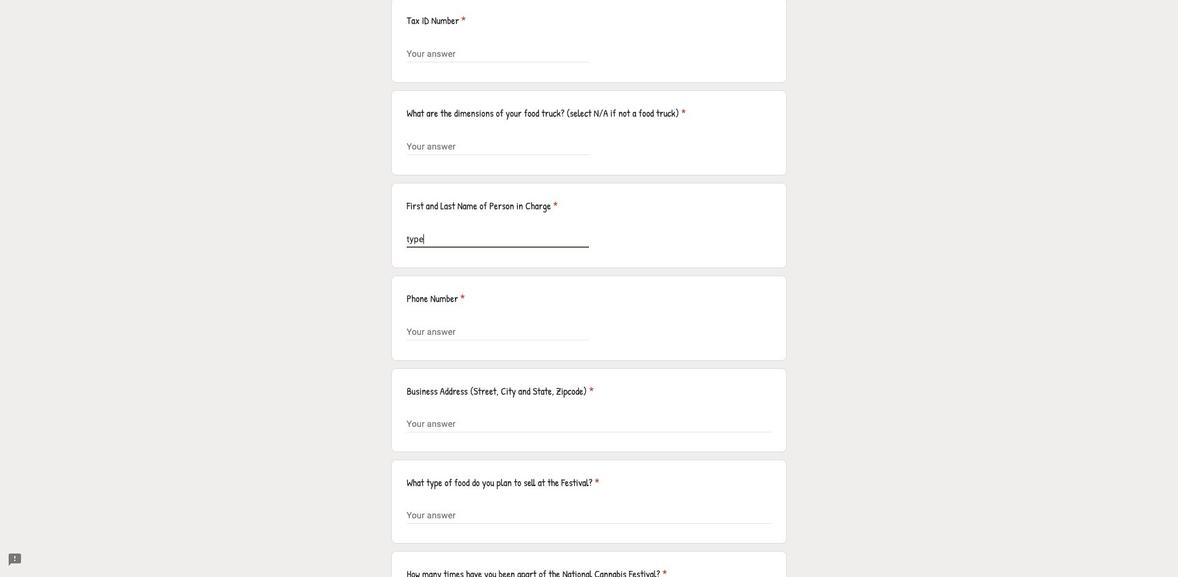 Task type: vqa. For each thing, say whether or not it's contained in the screenshot.
the ► associated with ilding blocks
no



Task type: describe. For each thing, give the bounding box(es) containing it.
3 heading from the top
[[407, 198, 558, 213]]

report a problem to google image
[[7, 553, 22, 568]]

1 your answer text field from the top
[[407, 417, 772, 432]]

required question element for 5th heading
[[587, 384, 594, 399]]

required question element for second heading from the bottom of the page
[[593, 475, 599, 490]]

7 heading from the top
[[407, 567, 667, 577]]

2 heading from the top
[[407, 106, 686, 121]]

5 heading from the top
[[407, 384, 594, 399]]



Task type: locate. For each thing, give the bounding box(es) containing it.
required question element for 1st heading from the bottom
[[660, 567, 667, 577]]

required question element for 3rd heading
[[551, 198, 558, 213]]

1 vertical spatial your answer text field
[[407, 509, 772, 524]]

required question element for 7th heading from the bottom of the page
[[459, 13, 466, 28]]

4 heading from the top
[[407, 291, 465, 306]]

2 your answer text field from the top
[[407, 509, 772, 524]]

Your answer text field
[[407, 417, 772, 432], [407, 509, 772, 524]]

heading
[[407, 13, 466, 28], [407, 106, 686, 121], [407, 198, 558, 213], [407, 291, 465, 306], [407, 384, 594, 399], [407, 475, 599, 490], [407, 567, 667, 577]]

1 heading from the top
[[407, 13, 466, 28]]

6 heading from the top
[[407, 475, 599, 490]]

required question element for 6th heading from the bottom of the page
[[679, 106, 686, 121]]

None text field
[[407, 46, 589, 61], [407, 139, 589, 154], [407, 232, 589, 247], [407, 325, 589, 339], [407, 46, 589, 61], [407, 139, 589, 154], [407, 232, 589, 247], [407, 325, 589, 339]]

required question element
[[459, 13, 466, 28], [679, 106, 686, 121], [551, 198, 558, 213], [458, 291, 465, 306], [587, 384, 594, 399], [593, 475, 599, 490], [660, 567, 667, 577]]

required question element for fourth heading from the bottom of the page
[[458, 291, 465, 306]]

0 vertical spatial your answer text field
[[407, 417, 772, 432]]



